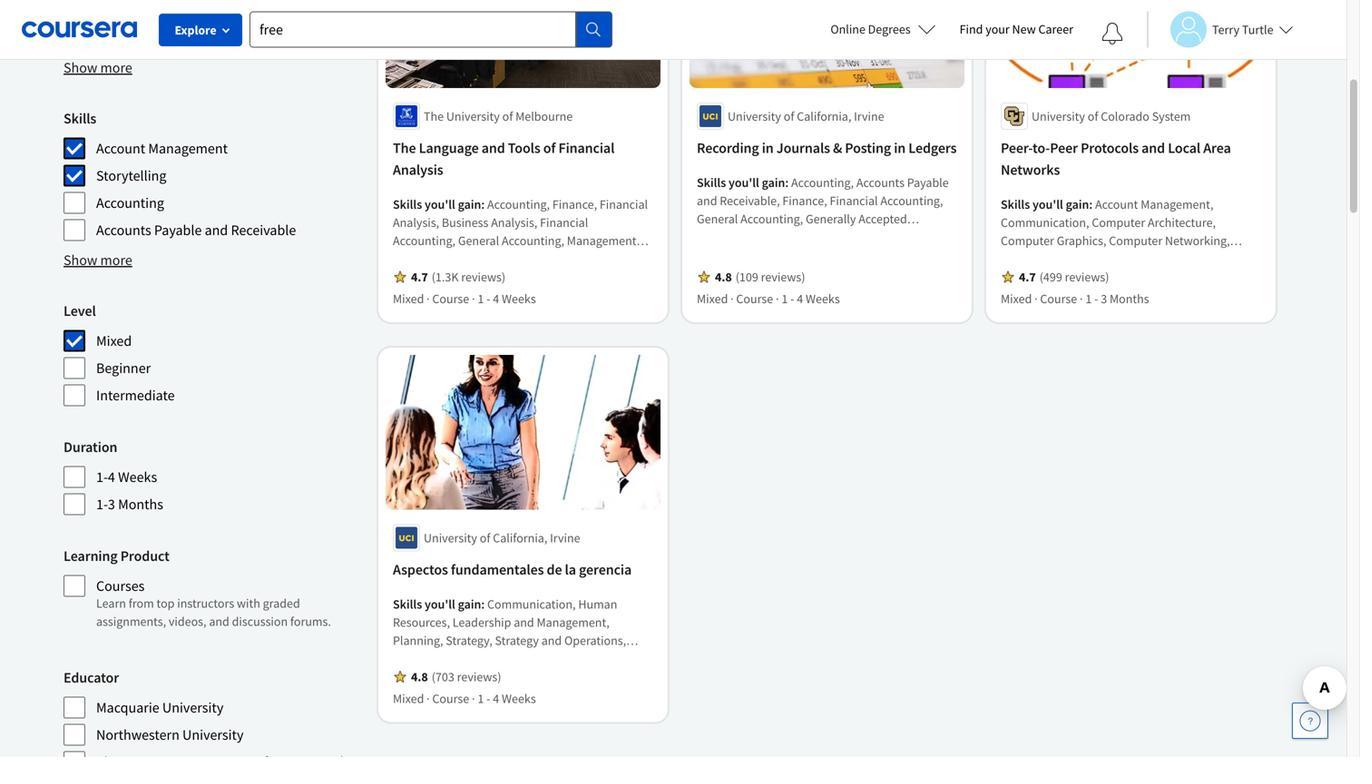 Task type: describe. For each thing, give the bounding box(es) containing it.
account inside account management, communication, computer architecture, computer graphics, computer networking, network model, network security, networking hardware, visualization (computer graphics), software-defined networking
[[1096, 196, 1139, 212]]

aspectos fundamentales de la gerencia link
[[393, 559, 654, 581]]

with
[[237, 595, 260, 611]]

colorado
[[1101, 108, 1150, 124]]

of inside the language and tools of financial analysis
[[544, 139, 556, 157]]

accounting inside accounting, accounts payable and receivable, finance, financial accounting, general accounting, generally accepted accounting principles (gaap), microsoft excel, spreadsheet software, account management, financial management
[[697, 229, 757, 245]]

of for recording in journals & posting in ledgers
[[784, 108, 795, 124]]

accounting, finance, financial analysis, business analysis, financial accounting, general accounting, management accounting, account management, accounts payable and receivable, cash management
[[393, 196, 648, 285]]

skills you'll gain : for in
[[697, 174, 792, 191]]

terry
[[1213, 21, 1240, 38]]

0 vertical spatial 3
[[1102, 290, 1108, 307]]

analysis
[[393, 161, 444, 179]]

level
[[64, 302, 96, 320]]

1- for 4
[[96, 468, 108, 486]]

posting
[[846, 139, 892, 157]]

and inside accounting, finance, financial analysis, business analysis, financial accounting, general accounting, management accounting, account management, accounts payable and receivable, cash management
[[437, 269, 458, 285]]

spreadsheet
[[697, 247, 764, 263]]

macquarie university
[[96, 699, 224, 717]]

model,
[[1049, 251, 1085, 267]]

university of california, irvine for journals
[[728, 108, 885, 124]]

mixed · course · 1 - 3 months
[[1001, 290, 1150, 307]]

mixed · course · 1 - 4 weeks for ledgers
[[697, 290, 840, 307]]

aspectos
[[393, 561, 448, 579]]

show notifications image
[[1102, 23, 1124, 44]]

university of california, irvine for de
[[424, 530, 581, 546]]

california, for de
[[493, 530, 548, 546]]

university of colorado system
[[1032, 108, 1192, 124]]

continuous
[[393, 650, 455, 667]]

- for language
[[487, 290, 491, 307]]

1 horizontal spatial learning
[[158, 29, 211, 47]]

science
[[160, 1, 207, 20]]

hardware,
[[1001, 269, 1057, 285]]

level group
[[64, 300, 360, 407]]

payable inside skills group
[[154, 221, 202, 239]]

communication, human resources, leadership and management, planning, strategy, strategy and operations, continuous integration, account management, entrepreneurship
[[393, 596, 640, 685]]

area
[[1204, 139, 1232, 157]]

skills you'll gain : for fundamentales
[[393, 596, 488, 612]]

new
[[1013, 21, 1037, 37]]

gerencia
[[579, 561, 632, 579]]

accounting, accounts payable and receivable, finance, financial accounting, general accounting, generally accepted accounting principles (gaap), microsoft excel, spreadsheet software, account management, financial management
[[697, 174, 949, 281]]

generally
[[806, 211, 857, 227]]

mixed down entrepreneurship
[[393, 690, 424, 707]]

general for language
[[458, 232, 500, 249]]

months inside 'duration' group
[[118, 495, 163, 513]]

4.8 for recording
[[715, 269, 732, 285]]

skills group
[[64, 108, 360, 242]]

duration group
[[64, 436, 360, 516]]

4.8 for aspectos
[[411, 669, 428, 685]]

architecture,
[[1149, 214, 1217, 231]]

reviews) for language
[[461, 269, 506, 285]]

entrepreneurship
[[393, 669, 486, 685]]

1 show more button from the top
[[64, 57, 132, 79]]

resources,
[[393, 614, 450, 630]]

1 horizontal spatial networking
[[1185, 251, 1246, 267]]

2 show more button from the top
[[64, 249, 132, 271]]

skills you'll gain : for language
[[393, 196, 488, 212]]

duration
[[64, 438, 117, 456]]

accounts inside skills group
[[96, 221, 151, 239]]

de
[[547, 561, 562, 579]]

protocols
[[1081, 139, 1139, 157]]

recording in journals & posting in ledgers
[[697, 139, 957, 157]]

instructors
[[177, 595, 234, 611]]

your
[[986, 21, 1010, 37]]

strategy,
[[446, 632, 493, 649]]

top
[[157, 595, 175, 611]]

mixed for area
[[1001, 290, 1033, 307]]

melbourne
[[516, 108, 573, 124]]

find your new career
[[960, 21, 1074, 37]]

4.8 (109 reviews)
[[715, 269, 806, 285]]

mixed inside level "group"
[[96, 332, 132, 350]]

macquarie
[[96, 699, 160, 717]]

turtle
[[1243, 21, 1274, 38]]

educator group
[[64, 667, 360, 757]]

and inside learn from top instructors with graded assignments, videos, and discussion forums.
[[209, 613, 230, 630]]

language inside the language and tools of financial analysis
[[419, 139, 479, 157]]

learning product
[[64, 547, 170, 565]]

of for aspectos fundamentales de la gerencia
[[480, 530, 491, 546]]

payable inside accounting, accounts payable and receivable, finance, financial accounting, general accounting, generally accepted accounting principles (gaap), microsoft excel, spreadsheet software, account management, financial management
[[908, 174, 949, 191]]

course for language
[[433, 290, 470, 307]]

&
[[834, 139, 843, 157]]

(703
[[432, 669, 455, 685]]

skills for aspectos fundamentales de la gerencia
[[393, 596, 422, 612]]

computer up language learning
[[96, 1, 157, 20]]

help center image
[[1300, 710, 1322, 732]]

language learning
[[96, 29, 211, 47]]

learning product group
[[64, 545, 360, 638]]

videos,
[[169, 613, 207, 630]]

business
[[442, 214, 489, 231]]

4.7 for peer-to-peer protocols and local area networks
[[1020, 269, 1037, 285]]

networking,
[[1166, 232, 1231, 249]]

skills you'll gain : for to-
[[1001, 196, 1096, 212]]

2 analysis, from the left
[[491, 214, 538, 231]]

system
[[1153, 108, 1192, 124]]

management, up operations,
[[537, 614, 610, 630]]

receivable, inside accounting, finance, financial analysis, business analysis, financial accounting, general accounting, management accounting, account management, accounts payable and receivable, cash management
[[460, 269, 521, 285]]

explore button
[[159, 14, 242, 46]]

course for in
[[737, 290, 774, 307]]

1- for 3
[[96, 495, 108, 513]]

account inside accounting, accounts payable and receivable, finance, financial accounting, general accounting, generally accepted accounting principles (gaap), microsoft excel, spreadsheet software, account management, financial management
[[819, 247, 863, 263]]

- for in
[[791, 290, 795, 307]]

accounts payable and receivable
[[96, 221, 296, 239]]

reviews) for in
[[761, 269, 806, 285]]

strategy
[[495, 632, 539, 649]]

and inside skills group
[[205, 221, 228, 239]]

finance, inside accounting, finance, financial analysis, business analysis, financial accounting, general accounting, management accounting, account management, accounts payable and receivable, cash management
[[553, 196, 597, 212]]

university up aspectos
[[424, 530, 478, 546]]

storytelling
[[96, 167, 167, 185]]

1 for to-
[[1086, 290, 1092, 307]]

computer science
[[96, 1, 207, 20]]

weeks for recording
[[806, 290, 840, 307]]

account inside communication, human resources, leadership and management, planning, strategy, strategy and operations, continuous integration, account management, entrepreneurship
[[521, 650, 565, 667]]

4.8 (703 reviews)
[[411, 669, 502, 685]]

university up northwestern university
[[162, 699, 224, 717]]

degrees
[[869, 21, 911, 37]]

university down macquarie university
[[183, 726, 244, 744]]

find
[[960, 21, 984, 37]]

you'll for language
[[425, 196, 456, 212]]

accounting inside skills group
[[96, 194, 164, 212]]

receivable, inside accounting, accounts payable and receivable, finance, financial accounting, general accounting, generally accepted accounting principles (gaap), microsoft excel, spreadsheet software, account management, financial management
[[720, 192, 780, 209]]

graphics),
[[1189, 269, 1242, 285]]

peer-to-peer protocols and local area networks
[[1001, 139, 1232, 179]]

security,
[[1136, 251, 1182, 267]]

(1.3k
[[432, 269, 459, 285]]

gain for to-
[[1066, 196, 1090, 212]]

terry turtle
[[1213, 21, 1274, 38]]

and right strategy
[[542, 632, 562, 649]]

1 show more from the top
[[64, 59, 132, 77]]

2 in from the left
[[894, 139, 906, 157]]

to-
[[1033, 139, 1051, 157]]

the language and tools of financial analysis
[[393, 139, 615, 179]]

assignments,
[[96, 613, 166, 630]]

software-
[[1001, 287, 1053, 303]]

the for the university of melbourne
[[424, 108, 444, 124]]

operations,
[[565, 632, 627, 649]]

local
[[1169, 139, 1201, 157]]

1 analysis, from the left
[[393, 214, 440, 231]]

graphics,
[[1057, 232, 1107, 249]]

2 show from the top
[[64, 251, 97, 269]]

weeks inside 'duration' group
[[118, 468, 157, 486]]

and up strategy
[[514, 614, 534, 630]]

4 for recording
[[797, 290, 804, 307]]

software,
[[767, 247, 817, 263]]

university up recording
[[728, 108, 782, 124]]

4.7 (1.3k reviews)
[[411, 269, 506, 285]]

terry turtle button
[[1148, 11, 1294, 48]]

from
[[129, 595, 154, 611]]

mixed · course · 1 - 4 weeks down 4.8 (703 reviews) at the left of page
[[393, 690, 536, 707]]

computer up graphics,
[[1093, 214, 1146, 231]]

account inside skills group
[[96, 139, 145, 158]]

receivable
[[231, 221, 296, 239]]

4 for aspectos
[[493, 690, 500, 707]]

4 for the
[[493, 290, 500, 307]]



Task type: vqa. For each thing, say whether or not it's contained in the screenshot.


Task type: locate. For each thing, give the bounding box(es) containing it.
skills down recording
[[697, 174, 727, 191]]

show more
[[64, 59, 132, 77], [64, 251, 132, 269]]

more down accounts payable and receivable
[[100, 251, 132, 269]]

tools
[[508, 139, 541, 157]]

1 1- from the top
[[96, 468, 108, 486]]

gain up business
[[458, 196, 482, 212]]

weeks down software,
[[806, 290, 840, 307]]

and inside accounting, accounts payable and receivable, finance, financial accounting, general accounting, generally accepted accounting principles (gaap), microsoft excel, spreadsheet software, account management, financial management
[[697, 192, 718, 209]]

communication, up graphics,
[[1001, 214, 1090, 231]]

1 vertical spatial receivable,
[[460, 269, 521, 285]]

show more button down coursera image
[[64, 57, 132, 79]]

2 show more from the top
[[64, 251, 132, 269]]

course for to-
[[1041, 290, 1078, 307]]

2 network from the left
[[1088, 251, 1133, 267]]

1- down duration
[[96, 468, 108, 486]]

: up leadership
[[482, 596, 485, 612]]

accounting down storytelling
[[96, 194, 164, 212]]

0 vertical spatial show
[[64, 59, 97, 77]]

- for fundamentales
[[487, 690, 491, 707]]

management inside accounting, accounts payable and receivable, finance, financial accounting, general accounting, generally accepted accounting principles (gaap), microsoft excel, spreadsheet software, account management, financial management
[[748, 265, 818, 281]]

skills inside group
[[64, 109, 96, 128]]

networks
[[1001, 161, 1061, 179]]

1 vertical spatial accounts
[[96, 221, 151, 239]]

1 vertical spatial 1-
[[96, 495, 108, 513]]

- down visualization
[[1095, 290, 1099, 307]]

0 vertical spatial communication,
[[1001, 214, 1090, 231]]

accounting
[[96, 194, 164, 212], [697, 229, 757, 245]]

mixed · course · 1 - 4 weeks for analysis
[[393, 290, 536, 307]]

the inside the language and tools of financial analysis
[[393, 139, 416, 157]]

discussion
[[232, 613, 288, 630]]

northwestern university
[[96, 726, 244, 744]]

1 horizontal spatial accounting
[[697, 229, 757, 245]]

1 horizontal spatial 4.7
[[1020, 269, 1037, 285]]

finance,
[[783, 192, 828, 209], [553, 196, 597, 212]]

california,
[[797, 108, 852, 124], [493, 530, 548, 546]]

1 vertical spatial payable
[[154, 221, 202, 239]]

0 vertical spatial show more button
[[64, 57, 132, 79]]

1 horizontal spatial receivable,
[[720, 192, 780, 209]]

payable
[[908, 174, 949, 191], [154, 221, 202, 239], [393, 269, 435, 285]]

: up business
[[482, 196, 485, 212]]

university of california, irvine
[[728, 108, 885, 124], [424, 530, 581, 546]]

1 network from the left
[[1001, 251, 1047, 267]]

- down 4.8 (109 reviews)
[[791, 290, 795, 307]]

0 vertical spatial 1-
[[96, 468, 108, 486]]

- for to-
[[1095, 290, 1099, 307]]

you'll for fundamentales
[[425, 596, 456, 612]]

account down '(gaap),'
[[819, 247, 863, 263]]

management, down microsoft
[[865, 247, 938, 263]]

1-
[[96, 468, 108, 486], [96, 495, 108, 513]]

0 horizontal spatial payable
[[154, 221, 202, 239]]

irvine up posting
[[854, 108, 885, 124]]

1 down 4.7 (1.3k reviews)
[[478, 290, 484, 307]]

and down instructors at the bottom
[[209, 613, 230, 630]]

principles
[[759, 229, 812, 245]]

: for fundamentales
[[482, 596, 485, 612]]

the university of melbourne
[[424, 108, 573, 124]]

management, inside account management, communication, computer architecture, computer graphics, computer networking, network model, network security, networking hardware, visualization (computer graphics), software-defined networking
[[1141, 196, 1214, 212]]

online degrees button
[[817, 9, 951, 49]]

language up analysis
[[419, 139, 479, 157]]

university
[[447, 108, 500, 124], [728, 108, 782, 124], [1032, 108, 1086, 124], [424, 530, 478, 546], [162, 699, 224, 717], [183, 726, 244, 744]]

0 horizontal spatial general
[[458, 232, 500, 249]]

of for peer-to-peer protocols and local area networks
[[1088, 108, 1099, 124]]

management, up cash
[[504, 251, 577, 267]]

0 vertical spatial accounts
[[857, 174, 905, 191]]

account up storytelling
[[96, 139, 145, 158]]

reviews) down software,
[[761, 269, 806, 285]]

of up fundamentales
[[480, 530, 491, 546]]

defined
[[1053, 287, 1094, 303]]

of
[[503, 108, 513, 124], [784, 108, 795, 124], [1088, 108, 1099, 124], [544, 139, 556, 157], [480, 530, 491, 546]]

management, inside accounting, accounts payable and receivable, finance, financial accounting, general accounting, generally accepted accounting principles (gaap), microsoft excel, spreadsheet software, account management, financial management
[[865, 247, 938, 263]]

4
[[493, 290, 500, 307], [797, 290, 804, 307], [108, 468, 115, 486], [493, 690, 500, 707]]

1 horizontal spatial payable
[[393, 269, 435, 285]]

career
[[1039, 21, 1074, 37]]

1 in from the left
[[762, 139, 774, 157]]

1 vertical spatial 4.8
[[411, 669, 428, 685]]

graded
[[263, 595, 300, 611]]

1 down 4.8 (703 reviews) at the left of page
[[478, 690, 484, 707]]

networking up graphics),
[[1185, 251, 1246, 267]]

0 horizontal spatial accounts
[[96, 221, 151, 239]]

1 horizontal spatial analysis,
[[491, 214, 538, 231]]

management, up architecture,
[[1141, 196, 1214, 212]]

irvine for gerencia
[[550, 530, 581, 546]]

1 vertical spatial learning
[[64, 547, 118, 565]]

1 horizontal spatial the
[[424, 108, 444, 124]]

1 horizontal spatial 3
[[1102, 290, 1108, 307]]

networking
[[1185, 251, 1246, 267], [1097, 287, 1158, 303]]

receivable, up principles
[[720, 192, 780, 209]]

0 horizontal spatial networking
[[1097, 287, 1158, 303]]

4 down software,
[[797, 290, 804, 307]]

course down 4.7 (499 reviews)
[[1041, 290, 1078, 307]]

1 for language
[[478, 290, 484, 307]]

0 horizontal spatial receivable,
[[460, 269, 521, 285]]

gain for language
[[458, 196, 482, 212]]

communication, inside communication, human resources, leadership and management, planning, strategy, strategy and operations, continuous integration, account management, entrepreneurship
[[488, 596, 576, 612]]

management, inside accounting, finance, financial analysis, business analysis, financial accounting, general accounting, management accounting, account management, accounts payable and receivable, cash management
[[504, 251, 577, 267]]

account
[[96, 139, 145, 158], [1096, 196, 1139, 212], [819, 247, 863, 263], [458, 251, 501, 267], [521, 650, 565, 667]]

irvine for posting
[[854, 108, 885, 124]]

0 vertical spatial show more
[[64, 59, 132, 77]]

and down business
[[437, 269, 458, 285]]

accounts inside accounting, accounts payable and receivable, finance, financial accounting, general accounting, generally accepted accounting principles (gaap), microsoft excel, spreadsheet software, account management, financial management
[[857, 174, 905, 191]]

account management
[[96, 139, 228, 158]]

network up visualization
[[1088, 251, 1133, 267]]

4.7 (499 reviews)
[[1020, 269, 1110, 285]]

1 vertical spatial networking
[[1097, 287, 1158, 303]]

0 vertical spatial the
[[424, 108, 444, 124]]

weeks for aspectos
[[502, 690, 536, 707]]

general inside accounting, accounts payable and receivable, finance, financial accounting, general accounting, generally accepted accounting principles (gaap), microsoft excel, spreadsheet software, account management, financial management
[[697, 211, 738, 227]]

fundamentales
[[451, 561, 544, 579]]

and left tools
[[482, 139, 505, 157]]

learning inside learning product group
[[64, 547, 118, 565]]

0 horizontal spatial months
[[118, 495, 163, 513]]

(computer
[[1129, 269, 1186, 285]]

0 horizontal spatial 4.8
[[411, 669, 428, 685]]

0 vertical spatial university of california, irvine
[[728, 108, 885, 124]]

1 horizontal spatial finance,
[[783, 192, 828, 209]]

in right posting
[[894, 139, 906, 157]]

learning down science
[[158, 29, 211, 47]]

network up hardware,
[[1001, 251, 1047, 267]]

accepted
[[859, 211, 908, 227]]

2 horizontal spatial accounts
[[857, 174, 905, 191]]

leadership
[[453, 614, 512, 630]]

1 horizontal spatial accounts
[[579, 251, 628, 267]]

you'll up business
[[425, 196, 456, 212]]

mixed for analysis
[[393, 290, 424, 307]]

: down 'journals' on the right top of page
[[786, 174, 789, 191]]

None search field
[[250, 11, 613, 48]]

1 vertical spatial language
[[419, 139, 479, 157]]

of up tools
[[503, 108, 513, 124]]

1 vertical spatial 3
[[108, 495, 115, 513]]

1 vertical spatial accounting
[[697, 229, 757, 245]]

months down 1-4 weeks
[[118, 495, 163, 513]]

and down recording
[[697, 192, 718, 209]]

computer up hardware,
[[1001, 232, 1055, 249]]

learn from top instructors with graded assignments, videos, and discussion forums.
[[96, 595, 331, 630]]

(109
[[736, 269, 759, 285]]

forums.
[[290, 613, 331, 630]]

1 4.7 from the left
[[411, 269, 428, 285]]

2 4.7 from the left
[[1020, 269, 1037, 285]]

1 horizontal spatial california,
[[797, 108, 852, 124]]

0 horizontal spatial finance,
[[553, 196, 597, 212]]

accounts inside accounting, finance, financial analysis, business analysis, financial accounting, general accounting, management accounting, account management, accounts payable and receivable, cash management
[[579, 251, 628, 267]]

1 horizontal spatial language
[[419, 139, 479, 157]]

1 horizontal spatial university of california, irvine
[[728, 108, 885, 124]]

: for in
[[786, 174, 789, 191]]

general down business
[[458, 232, 500, 249]]

1-4 weeks
[[96, 468, 157, 486]]

in
[[762, 139, 774, 157], [894, 139, 906, 157]]

1 vertical spatial show more button
[[64, 249, 132, 271]]

reviews) for fundamentales
[[457, 669, 502, 685]]

1 horizontal spatial months
[[1110, 290, 1150, 307]]

planning,
[[393, 632, 444, 649]]

1 vertical spatial communication,
[[488, 596, 576, 612]]

gain up graphics,
[[1066, 196, 1090, 212]]

mixed for ledgers
[[697, 290, 728, 307]]

receivable, right the "(1.3k" at the left of page
[[460, 269, 521, 285]]

peer-
[[1001, 139, 1033, 157]]

4.8 down spreadsheet
[[715, 269, 732, 285]]

and
[[482, 139, 505, 157], [1142, 139, 1166, 157], [697, 192, 718, 209], [205, 221, 228, 239], [437, 269, 458, 285], [209, 613, 230, 630], [514, 614, 534, 630], [542, 632, 562, 649]]

months down (computer at the top of the page
[[1110, 290, 1150, 307]]

(499
[[1040, 269, 1063, 285]]

1 horizontal spatial 4.8
[[715, 269, 732, 285]]

aspectos fundamentales de la gerencia
[[393, 561, 632, 579]]

peer-to-peer protocols and local area networks link
[[1001, 137, 1262, 181]]

1 for fundamentales
[[478, 690, 484, 707]]

gain up leadership
[[458, 596, 482, 612]]

you'll for to-
[[1033, 196, 1064, 212]]

recording
[[697, 139, 760, 157]]

of up 'journals' on the right top of page
[[784, 108, 795, 124]]

general inside accounting, finance, financial analysis, business analysis, financial accounting, general accounting, management accounting, account management, accounts payable and receivable, cash management
[[458, 232, 500, 249]]

and inside the language and tools of financial analysis
[[482, 139, 505, 157]]

reviews) up defined
[[1066, 269, 1110, 285]]

1 vertical spatial california,
[[493, 530, 548, 546]]

coursera image
[[22, 15, 137, 44]]

networking down (computer at the top of the page
[[1097, 287, 1158, 303]]

1 vertical spatial the
[[393, 139, 416, 157]]

communication, inside account management, communication, computer architecture, computer graphics, computer networking, network model, network security, networking hardware, visualization (computer graphics), software-defined networking
[[1001, 214, 1090, 231]]

0 vertical spatial receivable,
[[720, 192, 780, 209]]

analysis, left business
[[393, 214, 440, 231]]

course down 4.8 (703 reviews) at the left of page
[[433, 690, 470, 707]]

show more button
[[64, 57, 132, 79], [64, 249, 132, 271]]

0 vertical spatial more
[[100, 59, 132, 77]]

show down coursera image
[[64, 59, 97, 77]]

1 horizontal spatial in
[[894, 139, 906, 157]]

financial inside the language and tools of financial analysis
[[559, 139, 615, 157]]

mixed down hardware,
[[1001, 290, 1033, 307]]

1 vertical spatial show
[[64, 251, 97, 269]]

1 horizontal spatial communication,
[[1001, 214, 1090, 231]]

accounting up spreadsheet
[[697, 229, 757, 245]]

learn
[[96, 595, 126, 611]]

0 horizontal spatial university of california, irvine
[[424, 530, 581, 546]]

0 vertical spatial language
[[96, 29, 155, 47]]

you'll
[[729, 174, 760, 191], [425, 196, 456, 212], [1033, 196, 1064, 212], [425, 596, 456, 612]]

: up graphics,
[[1090, 196, 1093, 212]]

4 down integration,
[[493, 690, 500, 707]]

management inside skills group
[[148, 139, 228, 158]]

account inside accounting, finance, financial analysis, business analysis, financial accounting, general accounting, management accounting, account management, accounts payable and receivable, cash management
[[458, 251, 501, 267]]

university of california, irvine up 'journals' on the right top of page
[[728, 108, 885, 124]]

mixed down 4.7 (1.3k reviews)
[[393, 290, 424, 307]]

receivable,
[[720, 192, 780, 209], [460, 269, 521, 285]]

: for language
[[482, 196, 485, 212]]

0 vertical spatial months
[[1110, 290, 1150, 307]]

gain down 'journals' on the right top of page
[[762, 174, 786, 191]]

2 more from the top
[[100, 251, 132, 269]]

management,
[[1141, 196, 1214, 212], [865, 247, 938, 263], [504, 251, 577, 267], [537, 614, 610, 630], [567, 650, 640, 667]]

computer
[[96, 1, 157, 20], [1093, 214, 1146, 231], [1001, 232, 1055, 249], [1110, 232, 1163, 249]]

0 horizontal spatial communication,
[[488, 596, 576, 612]]

computer up security,
[[1110, 232, 1163, 249]]

0 horizontal spatial the
[[393, 139, 416, 157]]

What do you want to learn? text field
[[250, 11, 577, 48]]

online
[[831, 21, 866, 37]]

1 vertical spatial general
[[458, 232, 500, 249]]

accounting,
[[792, 174, 854, 191], [881, 192, 944, 209], [488, 196, 550, 212], [741, 211, 804, 227], [393, 232, 456, 249], [502, 232, 565, 249], [393, 251, 456, 267]]

1 down visualization
[[1086, 290, 1092, 307]]

0 horizontal spatial 3
[[108, 495, 115, 513]]

weeks down cash
[[502, 290, 536, 307]]

accounts
[[857, 174, 905, 191], [96, 221, 151, 239], [579, 251, 628, 267]]

university up peer
[[1032, 108, 1086, 124]]

1 vertical spatial university of california, irvine
[[424, 530, 581, 546]]

1 down 4.8 (109 reviews)
[[782, 290, 788, 307]]

4 inside 'duration' group
[[108, 468, 115, 486]]

journals
[[777, 139, 831, 157]]

3 inside 'duration' group
[[108, 495, 115, 513]]

visualization
[[1059, 269, 1126, 285]]

microsoft
[[857, 229, 906, 245]]

0 vertical spatial irvine
[[854, 108, 885, 124]]

management, down operations,
[[567, 650, 640, 667]]

skills you'll gain : down 'networks'
[[1001, 196, 1096, 212]]

courses
[[96, 577, 145, 595]]

gain for in
[[762, 174, 786, 191]]

show up level
[[64, 251, 97, 269]]

payable inside accounting, finance, financial analysis, business analysis, financial accounting, general accounting, management accounting, account management, accounts payable and receivable, cash management
[[393, 269, 435, 285]]

0 horizontal spatial irvine
[[550, 530, 581, 546]]

0 horizontal spatial learning
[[64, 547, 118, 565]]

0 horizontal spatial analysis,
[[393, 214, 440, 231]]

2 1- from the top
[[96, 495, 108, 513]]

mixed
[[393, 290, 424, 307], [697, 290, 728, 307], [1001, 290, 1033, 307], [96, 332, 132, 350], [393, 690, 424, 707]]

integration,
[[457, 650, 519, 667]]

: for to-
[[1090, 196, 1093, 212]]

4.7 for the language and tools of financial analysis
[[411, 269, 428, 285]]

finance, inside accounting, accounts payable and receivable, finance, financial accounting, general accounting, generally accepted accounting principles (gaap), microsoft excel, spreadsheet software, account management, financial management
[[783, 192, 828, 209]]

recording in journals & posting in ledgers link
[[697, 137, 958, 159]]

mixed up beginner at left
[[96, 332, 132, 350]]

skills you'll gain : up resources,
[[393, 596, 488, 612]]

1 vertical spatial months
[[118, 495, 163, 513]]

course for fundamentales
[[433, 690, 470, 707]]

mixed · course · 1 - 4 weeks
[[393, 290, 536, 307], [697, 290, 840, 307], [393, 690, 536, 707]]

0 vertical spatial learning
[[158, 29, 211, 47]]

communication,
[[1001, 214, 1090, 231], [488, 596, 576, 612]]

4 down 4.7 (1.3k reviews)
[[493, 290, 500, 307]]

the for the language and tools of financial analysis
[[393, 139, 416, 157]]

0 horizontal spatial language
[[96, 29, 155, 47]]

cash
[[523, 269, 549, 285]]

0 horizontal spatial 4.7
[[411, 269, 428, 285]]

(gaap),
[[814, 229, 854, 245]]

educator
[[64, 669, 119, 687]]

1 vertical spatial show more
[[64, 251, 132, 269]]

intermediate
[[96, 386, 175, 404]]

the language and tools of financial analysis link
[[393, 137, 654, 181]]

finance, up 'generally'
[[783, 192, 828, 209]]

0 vertical spatial 4.8
[[715, 269, 732, 285]]

1 horizontal spatial network
[[1088, 251, 1133, 267]]

3 down 1-4 weeks
[[108, 495, 115, 513]]

0 horizontal spatial accounting
[[96, 194, 164, 212]]

you'll down recording
[[729, 174, 760, 191]]

1
[[478, 290, 484, 307], [782, 290, 788, 307], [1086, 290, 1092, 307], [478, 690, 484, 707]]

0 vertical spatial general
[[697, 211, 738, 227]]

1 horizontal spatial general
[[697, 211, 738, 227]]

more
[[100, 59, 132, 77], [100, 251, 132, 269]]

1 for in
[[782, 290, 788, 307]]

excel,
[[908, 229, 938, 245]]

show more down coursera image
[[64, 59, 132, 77]]

language
[[96, 29, 155, 47], [419, 139, 479, 157]]

skills for the language and tools of financial analysis
[[393, 196, 422, 212]]

2 vertical spatial payable
[[393, 269, 435, 285]]

in left 'journals' on the right top of page
[[762, 139, 774, 157]]

0 vertical spatial payable
[[908, 174, 949, 191]]

weeks for the
[[502, 290, 536, 307]]

0 vertical spatial accounting
[[96, 194, 164, 212]]

1 show from the top
[[64, 59, 97, 77]]

beginner
[[96, 359, 151, 377]]

northwestern
[[96, 726, 180, 744]]

more down language learning
[[100, 59, 132, 77]]

show
[[64, 59, 97, 77], [64, 251, 97, 269]]

university of california, irvine up fundamentales
[[424, 530, 581, 546]]

california, for journals
[[797, 108, 852, 124]]

1 horizontal spatial irvine
[[854, 108, 885, 124]]

reviews) for to-
[[1066, 269, 1110, 285]]

analysis, right business
[[491, 214, 538, 231]]

california, up the aspectos fundamentales de la gerencia link
[[493, 530, 548, 546]]

0 horizontal spatial california,
[[493, 530, 548, 546]]

1 vertical spatial more
[[100, 251, 132, 269]]

0 horizontal spatial network
[[1001, 251, 1047, 267]]

2 horizontal spatial payable
[[908, 174, 949, 191]]

account down the peer-to-peer protocols and local area networks
[[1096, 196, 1139, 212]]

months
[[1110, 290, 1150, 307], [118, 495, 163, 513]]

gain for fundamentales
[[458, 596, 482, 612]]

and left receivable
[[205, 221, 228, 239]]

you'll for in
[[729, 174, 760, 191]]

learning up courses
[[64, 547, 118, 565]]

skills for recording in journals & posting in ledgers
[[697, 174, 727, 191]]

skills for peer-to-peer protocols and local area networks
[[1001, 196, 1031, 212]]

0 vertical spatial networking
[[1185, 251, 1246, 267]]

0 horizontal spatial in
[[762, 139, 774, 157]]

you'll up resources,
[[425, 596, 456, 612]]

4.7 up software-
[[1020, 269, 1037, 285]]

skills down 'networks'
[[1001, 196, 1031, 212]]

university up the language and tools of financial analysis
[[447, 108, 500, 124]]

weeks down integration,
[[502, 690, 536, 707]]

-
[[487, 290, 491, 307], [791, 290, 795, 307], [1095, 290, 1099, 307], [487, 690, 491, 707]]

human
[[579, 596, 618, 612]]

california, up the recording in journals & posting in ledgers
[[797, 108, 852, 124]]

2 vertical spatial accounts
[[579, 251, 628, 267]]

1 vertical spatial irvine
[[550, 530, 581, 546]]

reviews) right the "(1.3k" at the left of page
[[461, 269, 506, 285]]

general for in
[[697, 211, 738, 227]]

- down 4.7 (1.3k reviews)
[[487, 290, 491, 307]]

1 more from the top
[[100, 59, 132, 77]]

general up spreadsheet
[[697, 211, 738, 227]]

show more button up level
[[64, 249, 132, 271]]

online degrees
[[831, 21, 911, 37]]

0 vertical spatial california,
[[797, 108, 852, 124]]

3 down visualization
[[1102, 290, 1108, 307]]

and inside the peer-to-peer protocols and local area networks
[[1142, 139, 1166, 157]]



